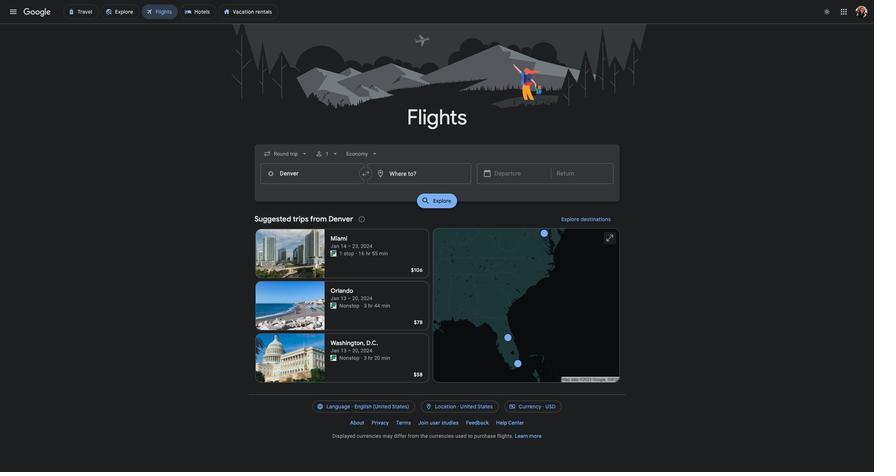 Task type: vqa. For each thing, say whether or not it's contained in the screenshot.
the Miami
yes



Task type: describe. For each thing, give the bounding box(es) containing it.
explore for explore destinations
[[561, 216, 579, 223]]

used
[[455, 433, 467, 439]]

language
[[326, 403, 350, 410]]

3 for washington,
[[364, 355, 367, 361]]

flights
[[407, 105, 467, 131]]

frontier image
[[331, 303, 337, 309]]

explore destinations
[[561, 216, 611, 223]]

106 US dollars text field
[[411, 267, 423, 273]]

join user studies
[[418, 420, 459, 426]]

$58
[[414, 371, 423, 378]]

change appearance image
[[818, 3, 836, 21]]

55
[[372, 251, 378, 257]]

user
[[430, 420, 440, 426]]

the
[[421, 433, 428, 439]]

1 stop
[[339, 251, 354, 257]]

displayed
[[332, 433, 355, 439]]

from inside region
[[310, 215, 327, 224]]

feedback
[[466, 420, 489, 426]]

min for miami
[[379, 251, 388, 257]]

flights.
[[497, 433, 514, 439]]

frontier image for miami
[[331, 251, 337, 257]]

center
[[508, 420, 524, 426]]

suggested trips from denver region
[[255, 211, 620, 386]]

jan for miami
[[331, 243, 339, 249]]

washington, d.c. jan 13 – 20, 2024
[[331, 340, 378, 354]]

may
[[383, 433, 393, 439]]

about link
[[347, 417, 368, 429]]

16
[[359, 251, 364, 257]]

1 for 1
[[326, 151, 329, 157]]

20
[[374, 355, 380, 361]]

about
[[350, 420, 364, 426]]

stop
[[344, 251, 354, 257]]

(united
[[373, 403, 391, 410]]

join user studies link
[[415, 417, 462, 429]]

denver
[[329, 215, 353, 224]]

 image for washington,
[[361, 354, 362, 362]]

states
[[478, 403, 493, 410]]

2024 for miami
[[361, 243, 373, 249]]

privacy link
[[368, 417, 393, 429]]

13 – 20, inside washington, d.c. jan 13 – 20, 2024
[[341, 348, 359, 354]]

Flight search field
[[249, 144, 626, 211]]

washington,
[[331, 340, 365, 347]]

 image for miami
[[356, 250, 357, 257]]

2024 for orlando
[[361, 296, 373, 301]]

suggested
[[255, 215, 291, 224]]

suggested trips from denver
[[255, 215, 353, 224]]

location
[[435, 403, 456, 410]]

3 hr 44 min
[[364, 303, 390, 309]]

states)
[[392, 403, 409, 410]]

nonstop for orlando
[[339, 303, 360, 309]]

58 US dollars text field
[[414, 371, 423, 378]]

feedback link
[[462, 417, 493, 429]]

help
[[496, 420, 507, 426]]

14 – 23,
[[341, 243, 359, 249]]

orlando
[[331, 287, 353, 295]]

help center link
[[493, 417, 528, 429]]

currency
[[519, 403, 541, 410]]

2024 inside washington, d.c. jan 13 – 20, 2024
[[361, 348, 373, 354]]

hr for washington,
[[368, 355, 373, 361]]

destinations
[[581, 216, 611, 223]]

2 currencies from the left
[[429, 433, 454, 439]]

1 button
[[312, 145, 342, 163]]



Task type: locate. For each thing, give the bounding box(es) containing it.
2024
[[361, 243, 373, 249], [361, 296, 373, 301], [361, 348, 373, 354]]

16 hr 55 min
[[359, 251, 388, 257]]

hr for orlando
[[368, 303, 373, 309]]

privacy
[[372, 420, 389, 426]]

d.c.
[[366, 340, 378, 347]]

united states
[[460, 403, 493, 410]]

$78
[[414, 319, 423, 326]]

1 horizontal spatial currencies
[[429, 433, 454, 439]]

1 vertical spatial 1
[[339, 251, 342, 257]]

frontier image down washington,
[[331, 355, 337, 361]]

2 vertical spatial min
[[382, 355, 390, 361]]

miami jan 14 – 23, 2024
[[331, 235, 373, 249]]

from right trips
[[310, 215, 327, 224]]

1 jan from the top
[[331, 243, 339, 249]]

44
[[374, 303, 380, 309]]

explore inside button
[[561, 216, 579, 223]]

2 vertical spatial  image
[[361, 354, 362, 362]]

$106
[[411, 267, 423, 273]]

1 vertical spatial frontier image
[[331, 355, 337, 361]]

13 – 20, down washington,
[[341, 348, 359, 354]]

2024 inside the miami jan 14 – 23, 2024
[[361, 243, 373, 249]]

jan down "miami"
[[331, 243, 339, 249]]

0 vertical spatial 3
[[364, 303, 367, 309]]

 image down washington, d.c. jan 13 – 20, 2024
[[361, 354, 362, 362]]

2024 up 3 hr 44 min
[[361, 296, 373, 301]]

purchase
[[474, 433, 496, 439]]

0 vertical spatial from
[[310, 215, 327, 224]]

2 frontier image from the top
[[331, 355, 337, 361]]

min for washington, d.c.
[[382, 355, 390, 361]]

jan inside washington, d.c. jan 13 – 20, 2024
[[331, 348, 339, 354]]

more
[[530, 433, 542, 439]]

0 horizontal spatial explore
[[433, 198, 451, 204]]

2 vertical spatial 2024
[[361, 348, 373, 354]]

1 currencies from the left
[[357, 433, 381, 439]]

1 vertical spatial nonstop
[[339, 355, 360, 361]]

3 left 20
[[364, 355, 367, 361]]

hr left 20
[[368, 355, 373, 361]]

2024 up "16"
[[361, 243, 373, 249]]

1 nonstop from the top
[[339, 303, 360, 309]]

0 horizontal spatial from
[[310, 215, 327, 224]]

frontier image left 1 stop
[[331, 251, 337, 257]]

3 left 44
[[364, 303, 367, 309]]

nonstop down orlando jan 13 – 20, 2024
[[339, 303, 360, 309]]

1 horizontal spatial from
[[408, 433, 419, 439]]

learn more link
[[515, 433, 542, 439]]

3 for orlando
[[364, 303, 367, 309]]

2024 down d.c.
[[361, 348, 373, 354]]

Return text field
[[557, 164, 608, 184]]

2 2024 from the top
[[361, 296, 373, 301]]

1 vertical spatial hr
[[368, 303, 373, 309]]

0 vertical spatial 13 – 20,
[[341, 296, 359, 301]]

usd
[[546, 403, 556, 410]]

terms
[[396, 420, 411, 426]]

currencies down 'join user studies' link
[[429, 433, 454, 439]]

13 – 20,
[[341, 296, 359, 301], [341, 348, 359, 354]]

13 – 20, inside orlando jan 13 – 20, 2024
[[341, 296, 359, 301]]

nonstop
[[339, 303, 360, 309], [339, 355, 360, 361]]

 image down orlando jan 13 – 20, 2024
[[361, 302, 362, 310]]

main menu image
[[9, 7, 18, 16]]

displayed currencies may differ from the currencies used to purchase flights. learn more
[[332, 433, 542, 439]]

0 vertical spatial 1
[[326, 151, 329, 157]]

1 vertical spatial from
[[408, 433, 419, 439]]

2 vertical spatial jan
[[331, 348, 339, 354]]

1 horizontal spatial 1
[[339, 251, 342, 257]]

united
[[460, 403, 476, 410]]

1 vertical spatial 3
[[364, 355, 367, 361]]

min right 44
[[382, 303, 390, 309]]

jan up frontier icon
[[331, 296, 339, 301]]

min for orlando
[[382, 303, 390, 309]]

0 vertical spatial explore
[[433, 198, 451, 204]]

from
[[310, 215, 327, 224], [408, 433, 419, 439]]

1 2024 from the top
[[361, 243, 373, 249]]

0 horizontal spatial 1
[[326, 151, 329, 157]]

nonstop down washington, d.c. jan 13 – 20, 2024
[[339, 355, 360, 361]]

hr right "16"
[[366, 251, 371, 257]]

1 3 from the top
[[364, 303, 367, 309]]

1 horizontal spatial explore
[[561, 216, 579, 223]]

frontier image
[[331, 251, 337, 257], [331, 355, 337, 361]]

min
[[379, 251, 388, 257], [382, 303, 390, 309], [382, 355, 390, 361]]

from left the
[[408, 433, 419, 439]]

2 jan from the top
[[331, 296, 339, 301]]

0 vertical spatial nonstop
[[339, 303, 360, 309]]

2 nonstop from the top
[[339, 355, 360, 361]]

english (united states)
[[354, 403, 409, 410]]

1 vertical spatial 2024
[[361, 296, 373, 301]]

hr for miami
[[366, 251, 371, 257]]

Departure text field
[[495, 164, 545, 184]]

0 horizontal spatial currencies
[[357, 433, 381, 439]]

explore left destinations
[[561, 216, 579, 223]]

0 vertical spatial frontier image
[[331, 251, 337, 257]]

None text field
[[260, 163, 364, 184]]

explore inside button
[[433, 198, 451, 204]]

1 inside popup button
[[326, 151, 329, 157]]

to
[[468, 433, 473, 439]]

1 vertical spatial 13 – 20,
[[341, 348, 359, 354]]

trips
[[293, 215, 309, 224]]

0 vertical spatial 2024
[[361, 243, 373, 249]]

3 2024 from the top
[[361, 348, 373, 354]]

1 vertical spatial explore
[[561, 216, 579, 223]]

differ
[[394, 433, 407, 439]]

english
[[354, 403, 372, 410]]

1 frontier image from the top
[[331, 251, 337, 257]]

3 hr 20 min
[[364, 355, 390, 361]]

0 vertical spatial hr
[[366, 251, 371, 257]]

explore for explore
[[433, 198, 451, 204]]

3 jan from the top
[[331, 348, 339, 354]]

jan inside the miami jan 14 – 23, 2024
[[331, 243, 339, 249]]

learn
[[515, 433, 528, 439]]

frontier image for washington, d.c.
[[331, 355, 337, 361]]

 image for orlando
[[361, 302, 362, 310]]

None field
[[260, 147, 311, 160], [343, 147, 381, 160], [260, 147, 311, 160], [343, 147, 381, 160]]

1 inside suggested trips from denver region
[[339, 251, 342, 257]]

min right 20
[[382, 355, 390, 361]]

2 vertical spatial hr
[[368, 355, 373, 361]]

Where to? text field
[[367, 163, 471, 184]]

jan
[[331, 243, 339, 249], [331, 296, 339, 301], [331, 348, 339, 354]]

miami
[[331, 235, 347, 243]]

explore button
[[417, 194, 457, 208]]

1 vertical spatial  image
[[361, 302, 362, 310]]

currencies
[[357, 433, 381, 439], [429, 433, 454, 439]]

2 3 from the top
[[364, 355, 367, 361]]

2 13 – 20, from the top
[[341, 348, 359, 354]]

0 vertical spatial  image
[[356, 250, 357, 257]]

nonstop for washington,
[[339, 355, 360, 361]]

 image
[[356, 250, 357, 257], [361, 302, 362, 310], [361, 354, 362, 362]]

jan for orlando
[[331, 296, 339, 301]]

hr left 44
[[368, 303, 373, 309]]

explore down where to? text field
[[433, 198, 451, 204]]

hr
[[366, 251, 371, 257], [368, 303, 373, 309], [368, 355, 373, 361]]

jan down washington,
[[331, 348, 339, 354]]

currencies down privacy
[[357, 433, 381, 439]]

orlando jan 13 – 20, 2024
[[331, 287, 373, 301]]

jan inside orlando jan 13 – 20, 2024
[[331, 296, 339, 301]]

1
[[326, 151, 329, 157], [339, 251, 342, 257]]

join
[[418, 420, 429, 426]]

explore destinations button
[[552, 211, 620, 228]]

help center
[[496, 420, 524, 426]]

explore
[[433, 198, 451, 204], [561, 216, 579, 223]]

terms link
[[393, 417, 415, 429]]

0 vertical spatial jan
[[331, 243, 339, 249]]

1 vertical spatial min
[[382, 303, 390, 309]]

1 13 – 20, from the top
[[341, 296, 359, 301]]

13 – 20, down "orlando"
[[341, 296, 359, 301]]

1 vertical spatial jan
[[331, 296, 339, 301]]

min right 55
[[379, 251, 388, 257]]

3
[[364, 303, 367, 309], [364, 355, 367, 361]]

0 vertical spatial min
[[379, 251, 388, 257]]

1 for 1 stop
[[339, 251, 342, 257]]

 image left "16"
[[356, 250, 357, 257]]

78 US dollars text field
[[414, 319, 423, 326]]

studies
[[442, 420, 459, 426]]

2024 inside orlando jan 13 – 20, 2024
[[361, 296, 373, 301]]



